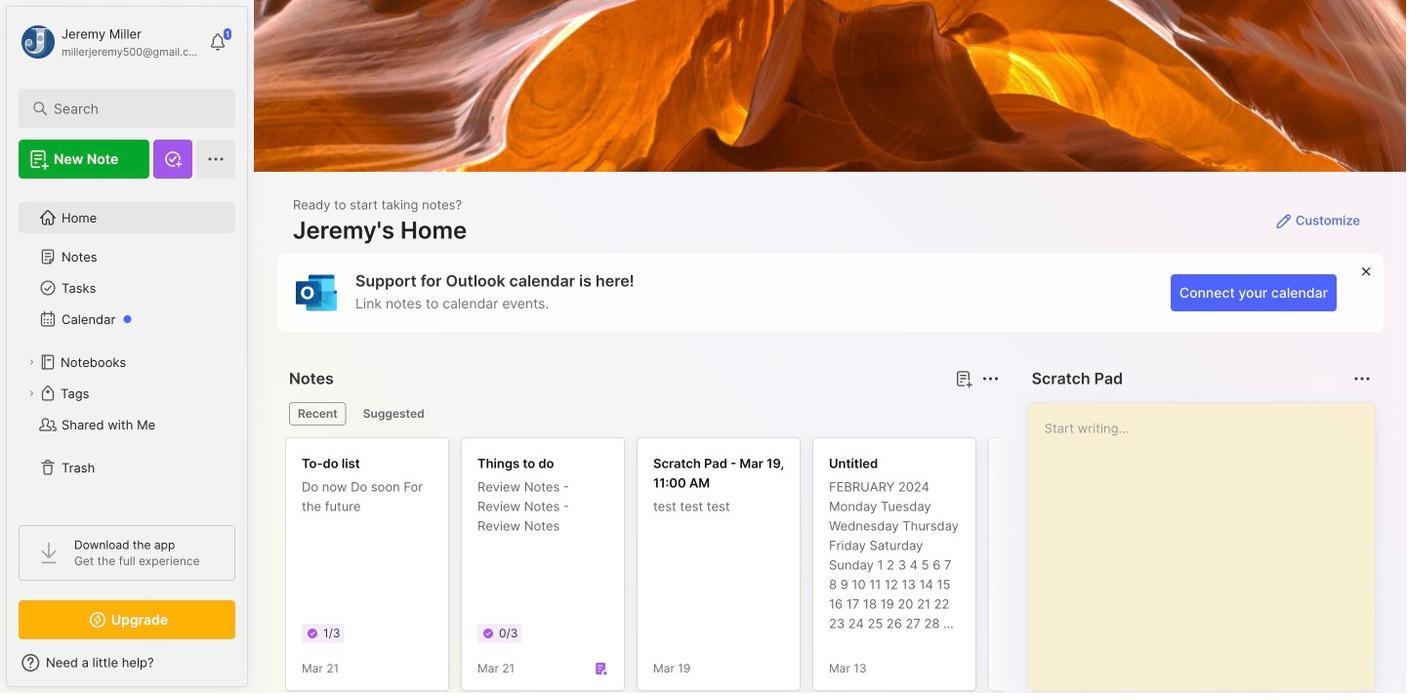Task type: locate. For each thing, give the bounding box(es) containing it.
1 horizontal spatial tab
[[354, 402, 433, 426]]

tab list
[[289, 402, 997, 426]]

tree
[[7, 190, 247, 508]]

2 tab from the left
[[354, 402, 433, 426]]

expand notebooks image
[[25, 356, 37, 368]]

1 tab from the left
[[289, 402, 346, 426]]

tab
[[289, 402, 346, 426], [354, 402, 433, 426]]

click to collapse image
[[247, 657, 261, 681]]

none search field inside the main element
[[54, 97, 209, 120]]

tree inside the main element
[[7, 190, 247, 508]]

expand tags image
[[25, 388, 37, 399]]

Start writing… text field
[[1045, 403, 1374, 675]]

None search field
[[54, 97, 209, 120]]

0 horizontal spatial tab
[[289, 402, 346, 426]]

row group
[[285, 438, 1406, 693]]



Task type: describe. For each thing, give the bounding box(es) containing it.
Search text field
[[54, 100, 209, 118]]

WHAT'S NEW field
[[7, 648, 247, 679]]

main element
[[0, 0, 254, 693]]

Account field
[[19, 22, 199, 62]]



Task type: vqa. For each thing, say whether or not it's contained in the screenshot.
TREE on the left of the page in the Main element
yes



